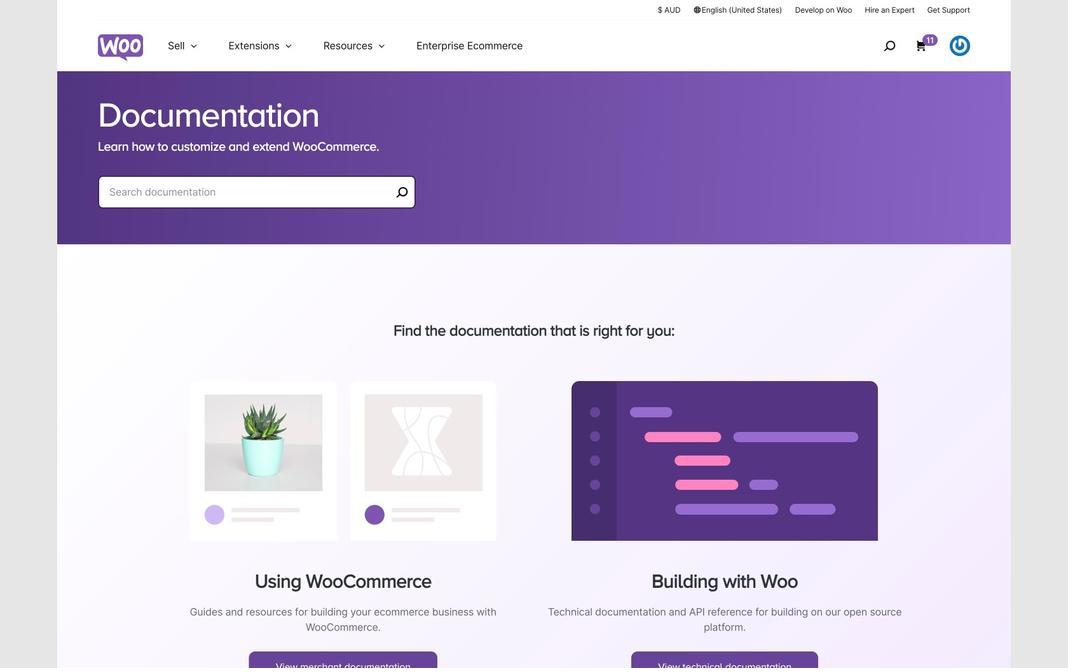 Task type: locate. For each thing, give the bounding box(es) containing it.
open account menu image
[[950, 36, 971, 56]]

None search field
[[98, 176, 416, 224]]

search image
[[880, 36, 900, 56]]

illustration of lines of development code image
[[572, 381, 879, 541]]



Task type: vqa. For each thing, say whether or not it's contained in the screenshot.
the also
no



Task type: describe. For each thing, give the bounding box(es) containing it.
Search documentation search field
[[109, 183, 392, 201]]

service navigation menu element
[[857, 25, 971, 66]]

illustration of two product cards, with a plan and an abstract shape image
[[190, 381, 497, 541]]



